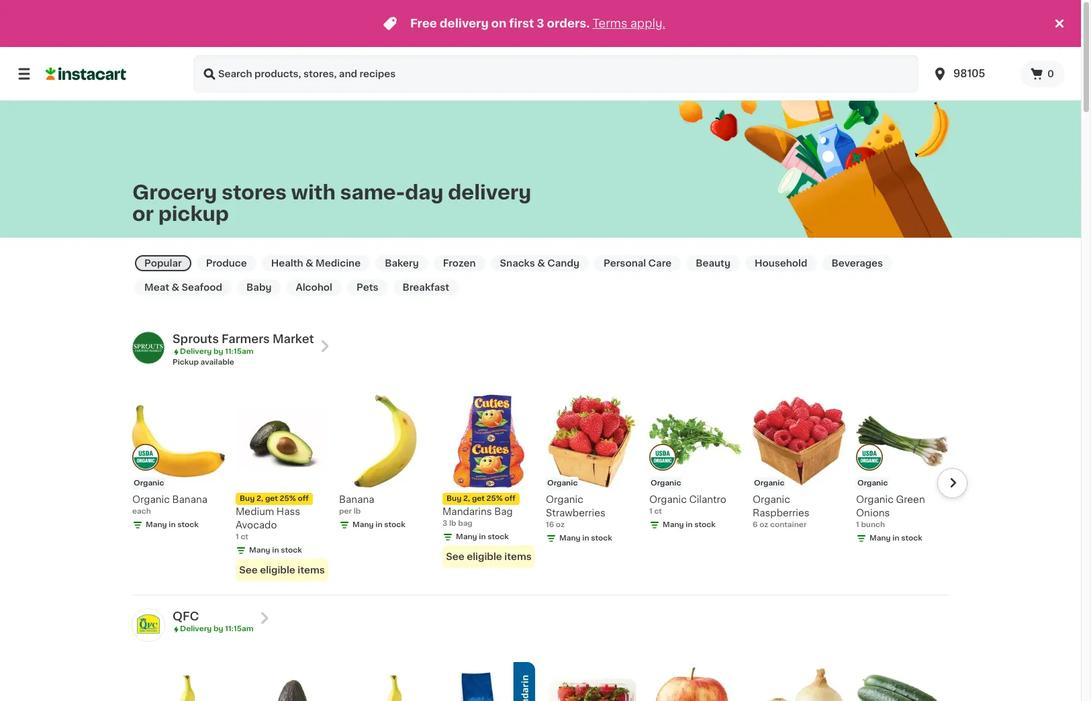Task type: describe. For each thing, give the bounding box(es) containing it.
0
[[1048, 69, 1055, 79]]

farmers
[[222, 334, 270, 345]]

personal care
[[604, 259, 672, 268]]

1 delivery from the top
[[180, 348, 212, 355]]

product group containing medium hass avocado
[[236, 395, 329, 582]]

organic inside organic raspberries 6 oz container
[[753, 495, 791, 505]]

organic inside "organic strawberries 16 oz"
[[546, 495, 584, 505]]

bakery
[[385, 259, 419, 268]]

item badge image for organic cilantro
[[650, 444, 677, 471]]

breakfast link
[[393, 280, 459, 296]]

ct inside organic cilantro 1 ct
[[655, 508, 663, 515]]

1 by from the top
[[214, 348, 223, 355]]

1 11:15am from the top
[[225, 348, 254, 355]]

strawberries
[[546, 509, 606, 518]]

buy for mandarins
[[447, 495, 462, 503]]

first
[[510, 18, 534, 29]]

household link
[[746, 255, 817, 271]]

organic raspberries 6 oz container
[[753, 495, 810, 529]]

personal
[[604, 259, 647, 268]]

many for 16
[[560, 535, 581, 542]]

in for each
[[169, 521, 176, 529]]

seafood
[[182, 283, 222, 292]]

buy for medium
[[240, 495, 255, 503]]

on
[[492, 18, 507, 29]]

delivery inside limited time offer region
[[440, 18, 489, 29]]

eligible for avocado
[[260, 566, 296, 575]]

popular link
[[135, 255, 191, 271]]

in for 16
[[583, 535, 590, 542]]

organic cilantro 1 ct
[[650, 495, 727, 515]]

health
[[271, 259, 303, 268]]

stock for organic strawberries
[[591, 535, 613, 542]]

get for mandarins
[[472, 495, 485, 503]]

container
[[771, 521, 807, 529]]

terms apply. link
[[593, 18, 666, 29]]

& for meat
[[172, 283, 179, 292]]

stock for organic green onions
[[902, 535, 923, 542]]

25% for bag
[[487, 495, 503, 503]]

1 inside 'buy 2, get 25% off medium hass avocado 1 ct'
[[236, 534, 239, 541]]

personal care link
[[595, 255, 681, 271]]

off for medium hass avocado
[[298, 495, 309, 503]]

get for medium
[[265, 495, 278, 503]]

ct inside 'buy 2, get 25% off medium hass avocado 1 ct'
[[241, 534, 249, 541]]

items for mandarins bag
[[505, 552, 532, 562]]

product group containing mandarins bag
[[443, 395, 536, 568]]

eligible for 3
[[467, 552, 502, 562]]

breakfast
[[403, 283, 450, 292]]

pets
[[357, 283, 379, 292]]

mandarins
[[443, 507, 492, 517]]

see eligible items for mandarins bag
[[446, 552, 532, 562]]

pickup
[[158, 204, 229, 223]]

stores
[[222, 182, 287, 202]]

grocery
[[132, 182, 217, 202]]

off for mandarins bag
[[505, 495, 516, 503]]

snacks & candy
[[500, 259, 580, 268]]

green
[[897, 495, 926, 505]]

beauty link
[[687, 255, 740, 271]]

onions
[[857, 509, 891, 518]]

instacart logo image
[[46, 66, 126, 82]]

98105
[[954, 69, 986, 79]]

organic strawberries 16 oz
[[546, 495, 606, 529]]

item badge image
[[857, 444, 884, 471]]

alcohol link
[[287, 280, 342, 296]]

apply.
[[631, 18, 666, 29]]

baby
[[247, 283, 272, 292]]

produce link
[[197, 255, 256, 271]]

Search field
[[194, 55, 919, 93]]

organic inside organic banana each
[[132, 495, 170, 505]]

items for medium hass avocado
[[298, 566, 325, 575]]

item carousel region
[[114, 390, 968, 590]]

household
[[755, 259, 808, 268]]

many down bag at the bottom left
[[456, 534, 478, 541]]

frozen link
[[434, 255, 485, 271]]

care
[[649, 259, 672, 268]]

2 banana from the left
[[339, 495, 375, 505]]

oz for strawberries
[[556, 521, 565, 529]]

in for lb
[[376, 521, 383, 529]]

bag
[[495, 507, 513, 517]]

pickup
[[173, 359, 199, 366]]

many in stock for lb
[[353, 521, 406, 529]]

6
[[753, 521, 758, 529]]

meat & seafood link
[[135, 280, 232, 296]]

terms
[[593, 18, 628, 29]]

item badge image for organic banana
[[132, 444, 159, 471]]

many in stock down avocado
[[249, 547, 302, 554]]

qfc image
[[132, 609, 165, 642]]

free
[[411, 18, 437, 29]]

each
[[132, 508, 151, 515]]

orders.
[[547, 18, 590, 29]]

medicine
[[316, 259, 361, 268]]

3 inside buy 2, get 25% off mandarins bag 3 lb bag
[[443, 520, 448, 527]]

oz for raspberries
[[760, 521, 769, 529]]

market
[[273, 334, 314, 345]]

snacks
[[500, 259, 535, 268]]

2 98105 button from the left
[[933, 55, 1013, 93]]

hass
[[277, 507, 300, 517]]



Task type: vqa. For each thing, say whether or not it's contained in the screenshot.
leftmost Usta
no



Task type: locate. For each thing, give the bounding box(es) containing it.
0 horizontal spatial see
[[239, 566, 258, 575]]

buy inside 'buy 2, get 25% off medium hass avocado 1 ct'
[[240, 495, 255, 503]]

0 horizontal spatial 25%
[[280, 495, 296, 503]]

raspberries
[[753, 509, 810, 518]]

2 item badge image from the left
[[650, 444, 677, 471]]

1 vertical spatial eligible
[[260, 566, 296, 575]]

1 horizontal spatial off
[[505, 495, 516, 503]]

2, up mandarins
[[464, 495, 470, 503]]

0 horizontal spatial 3
[[443, 520, 448, 527]]

1 horizontal spatial product group
[[443, 395, 536, 568]]

get up "medium"
[[265, 495, 278, 503]]

with
[[291, 182, 336, 202]]

snacks & candy link
[[491, 255, 589, 271]]

candy
[[548, 259, 580, 268]]

1 horizontal spatial lb
[[449, 520, 457, 527]]

1 vertical spatial by
[[214, 626, 223, 633]]

0 vertical spatial delivery
[[440, 18, 489, 29]]

25% up "hass" in the bottom left of the page
[[280, 495, 296, 503]]

see for 3
[[446, 552, 465, 562]]

1 vertical spatial 11:15am
[[225, 626, 254, 633]]

frozen
[[443, 259, 476, 268]]

many in stock for 16
[[560, 535, 613, 542]]

get up mandarins
[[472, 495, 485, 503]]

0 horizontal spatial product group
[[236, 395, 329, 582]]

0 vertical spatial ct
[[655, 508, 663, 515]]

1 horizontal spatial see
[[446, 552, 465, 562]]

oz inside "organic strawberries 16 oz"
[[556, 521, 565, 529]]

many in stock down banana per lb
[[353, 521, 406, 529]]

many down banana per lb
[[353, 521, 374, 529]]

buy inside buy 2, get 25% off mandarins bag 3 lb bag
[[447, 495, 462, 503]]

2 2, from the left
[[464, 495, 470, 503]]

get inside 'buy 2, get 25% off medium hass avocado 1 ct'
[[265, 495, 278, 503]]

free delivery on first 3 orders. terms apply.
[[411, 18, 666, 29]]

many in stock for each
[[146, 521, 199, 529]]

sprouts
[[173, 334, 219, 345]]

lb inside buy 2, get 25% off mandarins bag 3 lb bag
[[449, 520, 457, 527]]

by
[[214, 348, 223, 355], [214, 626, 223, 633]]

0 vertical spatial delivery by 11:15am
[[180, 348, 254, 355]]

1 inside organic green onions 1 bunch
[[857, 521, 860, 529]]

organic inside organic green onions 1 bunch
[[857, 495, 894, 505]]

2 11:15am from the top
[[225, 626, 254, 633]]

0 vertical spatial by
[[214, 348, 223, 355]]

1 vertical spatial delivery by 11:15am
[[180, 626, 254, 633]]

item badge image
[[132, 444, 159, 471], [650, 444, 677, 471]]

1 vertical spatial items
[[298, 566, 325, 575]]

1 horizontal spatial see eligible items button
[[443, 546, 536, 568]]

2 25% from the left
[[487, 495, 503, 503]]

3 right first
[[537, 18, 545, 29]]

organic inside organic cilantro 1 ct
[[650, 495, 687, 505]]

see eligible items down avocado
[[239, 566, 325, 575]]

many
[[146, 521, 167, 529], [353, 521, 374, 529], [663, 521, 684, 529], [456, 534, 478, 541], [560, 535, 581, 542], [870, 535, 891, 542], [249, 547, 271, 554]]

3 inside limited time offer region
[[537, 18, 545, 29]]

organic green onions 1 bunch
[[857, 495, 926, 529]]

0 horizontal spatial oz
[[556, 521, 565, 529]]

2 horizontal spatial &
[[538, 259, 546, 268]]

oz
[[556, 521, 565, 529], [760, 521, 769, 529]]

0 horizontal spatial see eligible items
[[239, 566, 325, 575]]

see eligible items button down bag at the bottom left
[[443, 546, 536, 568]]

many down avocado
[[249, 547, 271, 554]]

& left candy on the top of the page
[[538, 259, 546, 268]]

baby link
[[237, 280, 281, 296]]

many for 1
[[663, 521, 684, 529]]

25% inside 'buy 2, get 25% off medium hass avocado 1 ct'
[[280, 495, 296, 503]]

lb left bag at the bottom left
[[449, 520, 457, 527]]

1 horizontal spatial get
[[472, 495, 485, 503]]

many in stock down bag at the bottom left
[[456, 534, 509, 541]]

1 vertical spatial 1
[[857, 521, 860, 529]]

oz right the 6
[[760, 521, 769, 529]]

0 horizontal spatial 1
[[236, 534, 239, 541]]

1 horizontal spatial 25%
[[487, 495, 503, 503]]

1 vertical spatial see eligible items
[[239, 566, 325, 575]]

3
[[537, 18, 545, 29], [443, 520, 448, 527]]

0 vertical spatial delivery
[[180, 348, 212, 355]]

stock for organic cilantro
[[695, 521, 716, 529]]

2,
[[257, 495, 264, 503], [464, 495, 470, 503]]

delivery by 11:15am down qfc
[[180, 626, 254, 633]]

1 vertical spatial see
[[239, 566, 258, 575]]

25%
[[280, 495, 296, 503], [487, 495, 503, 503]]

see for avocado
[[239, 566, 258, 575]]

available
[[201, 359, 234, 366]]

buy up "medium"
[[240, 495, 255, 503]]

11:15am
[[225, 348, 254, 355], [225, 626, 254, 633]]

lb inside banana per lb
[[354, 508, 361, 515]]

many down each at the left bottom of page
[[146, 521, 167, 529]]

grocery stores with same-day delivery or pickup
[[132, 182, 532, 223]]

lb
[[354, 508, 361, 515], [449, 520, 457, 527]]

oz right 16
[[556, 521, 565, 529]]

0 vertical spatial see eligible items
[[446, 552, 532, 562]]

stock
[[178, 521, 199, 529], [385, 521, 406, 529], [695, 521, 716, 529], [488, 534, 509, 541], [591, 535, 613, 542], [902, 535, 923, 542], [281, 547, 302, 554]]

health & medicine
[[271, 259, 361, 268]]

delivery down qfc
[[180, 626, 212, 633]]

day
[[405, 182, 444, 202]]

& for health
[[306, 259, 314, 268]]

meat
[[144, 283, 169, 292]]

2 by from the top
[[214, 626, 223, 633]]

many in stock down 'bunch'
[[870, 535, 923, 542]]

2 delivery from the top
[[180, 626, 212, 633]]

1 horizontal spatial ct
[[655, 508, 663, 515]]

1 vertical spatial ct
[[241, 534, 249, 541]]

cilantro
[[690, 495, 727, 505]]

see down bag at the bottom left
[[446, 552, 465, 562]]

eligible down avocado
[[260, 566, 296, 575]]

1 horizontal spatial 2,
[[464, 495, 470, 503]]

1 2, from the left
[[257, 495, 264, 503]]

delivery left on
[[440, 18, 489, 29]]

2 delivery by 11:15am from the top
[[180, 626, 254, 633]]

buy up mandarins
[[447, 495, 462, 503]]

1
[[650, 508, 653, 515], [857, 521, 860, 529], [236, 534, 239, 541]]

0 horizontal spatial buy
[[240, 495, 255, 503]]

eligible down bag at the bottom left
[[467, 552, 502, 562]]

1 horizontal spatial items
[[505, 552, 532, 562]]

2 horizontal spatial 1
[[857, 521, 860, 529]]

see eligible items button for medium hass avocado
[[236, 559, 329, 582]]

sprouts farmers market
[[173, 334, 314, 345]]

2, inside 'buy 2, get 25% off medium hass avocado 1 ct'
[[257, 495, 264, 503]]

0 horizontal spatial see eligible items button
[[236, 559, 329, 582]]

1 horizontal spatial 1
[[650, 508, 653, 515]]

1 horizontal spatial buy
[[447, 495, 462, 503]]

0 vertical spatial lb
[[354, 508, 361, 515]]

1 inside organic cilantro 1 ct
[[650, 508, 653, 515]]

many down "strawberries"
[[560, 535, 581, 542]]

bunch
[[862, 521, 886, 529]]

delivery down the sprouts
[[180, 348, 212, 355]]

banana
[[172, 495, 208, 505], [339, 495, 375, 505]]

&
[[306, 259, 314, 268], [538, 259, 546, 268], [172, 283, 179, 292]]

limited time offer region
[[0, 0, 1052, 47]]

0 horizontal spatial lb
[[354, 508, 361, 515]]

items down "hass" in the bottom left of the page
[[298, 566, 325, 575]]

pets link
[[347, 280, 388, 296]]

delivery right day
[[448, 182, 532, 202]]

many in stock for onions
[[870, 535, 923, 542]]

off
[[298, 495, 309, 503], [505, 495, 516, 503]]

0 vertical spatial 3
[[537, 18, 545, 29]]

meat & seafood
[[144, 283, 222, 292]]

1 item badge image from the left
[[132, 444, 159, 471]]

items down bag
[[505, 552, 532, 562]]

3 left bag at the bottom left
[[443, 520, 448, 527]]

sprouts farmers market image
[[132, 332, 165, 364]]

1 banana from the left
[[172, 495, 208, 505]]

same-
[[340, 182, 405, 202]]

many in stock down organic cilantro 1 ct
[[663, 521, 716, 529]]

1 horizontal spatial banana
[[339, 495, 375, 505]]

lb right per
[[354, 508, 361, 515]]

1 horizontal spatial oz
[[760, 521, 769, 529]]

off up bag
[[505, 495, 516, 503]]

bakery link
[[376, 255, 429, 271]]

0 vertical spatial items
[[505, 552, 532, 562]]

1 buy from the left
[[240, 495, 255, 503]]

ct
[[655, 508, 663, 515], [241, 534, 249, 541]]

2 vertical spatial 1
[[236, 534, 239, 541]]

2 get from the left
[[472, 495, 485, 503]]

pickup available
[[173, 359, 234, 366]]

2, inside buy 2, get 25% off mandarins bag 3 lb bag
[[464, 495, 470, 503]]

0 vertical spatial eligible
[[467, 552, 502, 562]]

items
[[505, 552, 532, 562], [298, 566, 325, 575]]

product group
[[236, 395, 329, 582], [443, 395, 536, 568]]

1 98105 button from the left
[[925, 55, 1021, 93]]

many in stock for 1
[[663, 521, 716, 529]]

beauty
[[696, 259, 731, 268]]

medium
[[236, 507, 274, 517]]

25% for hass
[[280, 495, 296, 503]]

& for snacks
[[538, 259, 546, 268]]

2, for medium
[[257, 495, 264, 503]]

2 off from the left
[[505, 495, 516, 503]]

0 horizontal spatial get
[[265, 495, 278, 503]]

many for each
[[146, 521, 167, 529]]

in
[[169, 521, 176, 529], [376, 521, 383, 529], [686, 521, 693, 529], [479, 534, 486, 541], [583, 535, 590, 542], [893, 535, 900, 542], [272, 547, 279, 554]]

16
[[546, 521, 554, 529]]

1 product group from the left
[[236, 395, 329, 582]]

health & medicine link
[[262, 255, 370, 271]]

see eligible items button for mandarins bag
[[443, 546, 536, 568]]

qfc
[[173, 611, 199, 622]]

1 oz from the left
[[556, 521, 565, 529]]

2 buy from the left
[[447, 495, 462, 503]]

delivery inside grocery stores with same-day delivery or pickup
[[448, 182, 532, 202]]

item badge image up organic banana each
[[132, 444, 159, 471]]

eligible
[[467, 552, 502, 562], [260, 566, 296, 575]]

0 vertical spatial 11:15am
[[225, 348, 254, 355]]

produce
[[206, 259, 247, 268]]

1 horizontal spatial item badge image
[[650, 444, 677, 471]]

many in stock down "strawberries"
[[560, 535, 613, 542]]

25% up bag
[[487, 495, 503, 503]]

1 vertical spatial delivery
[[180, 626, 212, 633]]

many in stock down organic banana each
[[146, 521, 199, 529]]

many down organic cilantro 1 ct
[[663, 521, 684, 529]]

None search field
[[194, 55, 919, 93]]

2 oz from the left
[[760, 521, 769, 529]]

1 off from the left
[[298, 495, 309, 503]]

get
[[265, 495, 278, 503], [472, 495, 485, 503]]

0 horizontal spatial banana
[[172, 495, 208, 505]]

stock for banana
[[385, 521, 406, 529]]

see eligible items button
[[443, 546, 536, 568], [236, 559, 329, 582]]

delivery
[[180, 348, 212, 355], [180, 626, 212, 633]]

oz inside organic raspberries 6 oz container
[[760, 521, 769, 529]]

1 get from the left
[[265, 495, 278, 503]]

25% inside buy 2, get 25% off mandarins bag 3 lb bag
[[487, 495, 503, 503]]

in for 1
[[686, 521, 693, 529]]

see down avocado
[[239, 566, 258, 575]]

in for onions
[[893, 535, 900, 542]]

0 button
[[1021, 60, 1066, 87]]

buy 2, get 25% off mandarins bag 3 lb bag
[[443, 495, 516, 527]]

many down 'bunch'
[[870, 535, 891, 542]]

1 horizontal spatial 3
[[537, 18, 545, 29]]

0 horizontal spatial &
[[172, 283, 179, 292]]

buy 2, get 25% off medium hass avocado 1 ct
[[236, 495, 309, 541]]

grocery stores with same-day delivery or pickup main content
[[0, 92, 1082, 701]]

1 horizontal spatial see eligible items
[[446, 552, 532, 562]]

bag
[[458, 520, 473, 527]]

1 delivery by 11:15am from the top
[[180, 348, 254, 355]]

banana per lb
[[339, 495, 375, 515]]

beverages link
[[823, 255, 893, 271]]

2, up "medium"
[[257, 495, 264, 503]]

0 horizontal spatial eligible
[[260, 566, 296, 575]]

buy
[[240, 495, 255, 503], [447, 495, 462, 503]]

per
[[339, 508, 352, 515]]

0 horizontal spatial ct
[[241, 534, 249, 541]]

0 horizontal spatial items
[[298, 566, 325, 575]]

0 vertical spatial 1
[[650, 508, 653, 515]]

1 vertical spatial delivery
[[448, 182, 532, 202]]

avocado
[[236, 521, 277, 530]]

1 vertical spatial lb
[[449, 520, 457, 527]]

2, for mandarins
[[464, 495, 470, 503]]

off inside 'buy 2, get 25% off medium hass avocado 1 ct'
[[298, 495, 309, 503]]

beverages
[[832, 259, 884, 268]]

2 product group from the left
[[443, 395, 536, 568]]

or
[[132, 204, 154, 223]]

1 25% from the left
[[280, 495, 296, 503]]

98105 button
[[925, 55, 1021, 93], [933, 55, 1013, 93]]

alcohol
[[296, 283, 333, 292]]

see eligible items down bag at the bottom left
[[446, 552, 532, 562]]

get inside buy 2, get 25% off mandarins bag 3 lb bag
[[472, 495, 485, 503]]

many for lb
[[353, 521, 374, 529]]

organic banana each
[[132, 495, 208, 515]]

& right the meat
[[172, 283, 179, 292]]

0 horizontal spatial 2,
[[257, 495, 264, 503]]

0 horizontal spatial item badge image
[[132, 444, 159, 471]]

0 vertical spatial see
[[446, 552, 465, 562]]

& right health
[[306, 259, 314, 268]]

see eligible items for medium hass avocado
[[239, 566, 325, 575]]

item badge image up organic cilantro 1 ct
[[650, 444, 677, 471]]

see eligible items button down avocado
[[236, 559, 329, 582]]

delivery by 11:15am up "available"
[[180, 348, 254, 355]]

1 horizontal spatial eligible
[[467, 552, 502, 562]]

see eligible items
[[446, 552, 532, 562], [239, 566, 325, 575]]

1 horizontal spatial &
[[306, 259, 314, 268]]

see
[[446, 552, 465, 562], [239, 566, 258, 575]]

delivery
[[440, 18, 489, 29], [448, 182, 532, 202]]

0 horizontal spatial off
[[298, 495, 309, 503]]

many for onions
[[870, 535, 891, 542]]

off inside buy 2, get 25% off mandarins bag 3 lb bag
[[505, 495, 516, 503]]

off up "hass" in the bottom left of the page
[[298, 495, 309, 503]]

1 vertical spatial 3
[[443, 520, 448, 527]]

banana inside organic banana each
[[172, 495, 208, 505]]

stock for organic banana
[[178, 521, 199, 529]]

popular
[[144, 259, 182, 268]]



